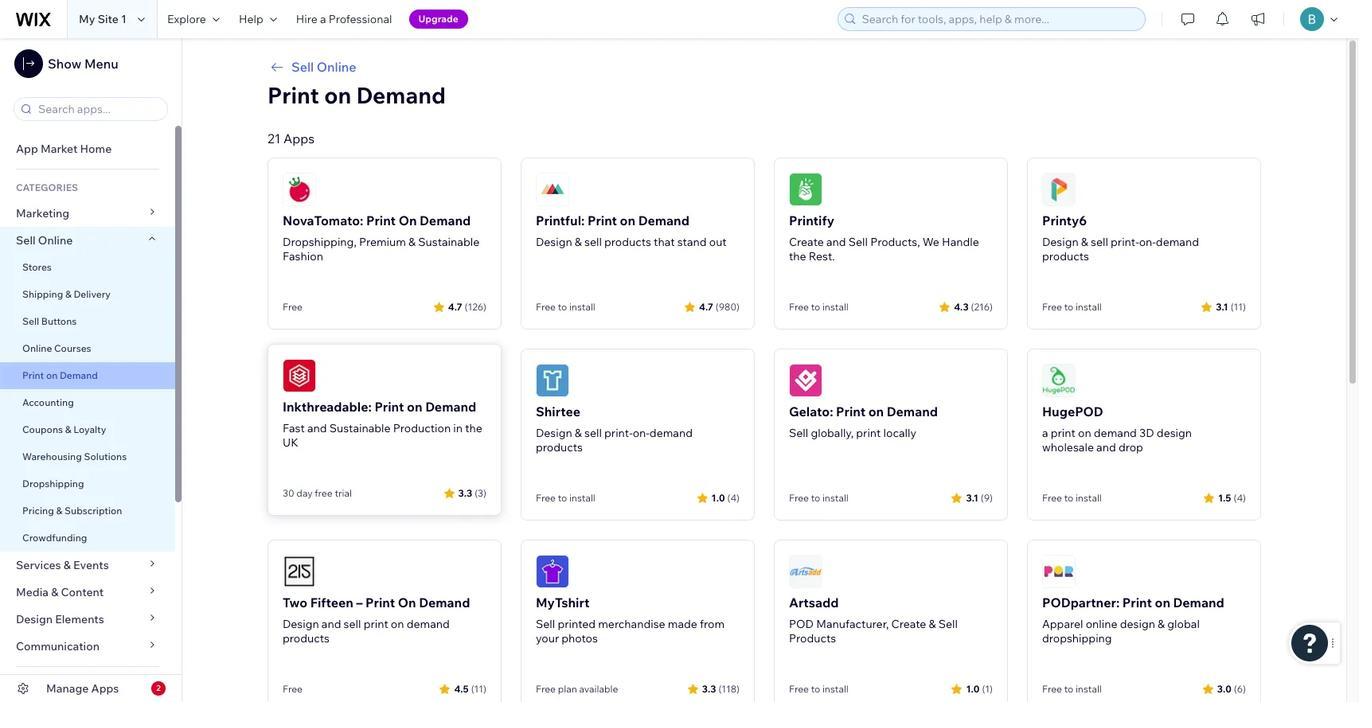 Task type: describe. For each thing, give the bounding box(es) containing it.
products for shirtee
[[536, 440, 583, 455]]

print inside hugepod a print on demand 3d design wholesale and drop
[[1051, 426, 1076, 440]]

rest.
[[809, 249, 835, 264]]

1.5 (4)
[[1218, 492, 1246, 504]]

demand inside inkthreadable: print on demand fast and sustainable production in the uk
[[425, 399, 477, 415]]

show menu button
[[14, 49, 118, 78]]

demand inside printy6 design & sell print-on-demand products
[[1156, 235, 1199, 249]]

sidebar element
[[0, 38, 182, 702]]

printful: print on demand logo image
[[536, 173, 569, 206]]

site
[[98, 12, 119, 26]]

to for printful:
[[558, 301, 567, 313]]

& inside artsadd pod manufacturer, create & sell products
[[929, 617, 936, 632]]

products for printy6
[[1042, 249, 1089, 264]]

design inside shirtee design & sell print-on-demand products
[[536, 426, 572, 440]]

printful:
[[536, 213, 585, 229]]

on inside 'gelato: print on demand sell globally, print locally'
[[869, 404, 884, 420]]

warehousing solutions
[[22, 451, 127, 463]]

to for shirtee
[[558, 492, 567, 504]]

delivery
[[74, 288, 111, 300]]

4.7 for printful: print on demand
[[699, 301, 713, 313]]

printify
[[789, 213, 835, 229]]

free to install for gelato:
[[789, 492, 849, 504]]

stores
[[22, 261, 52, 273]]

–
[[356, 595, 363, 611]]

on- for printy6
[[1139, 235, 1156, 249]]

shirtee
[[536, 404, 581, 420]]

on inside printful: print on demand design & sell products that stand out
[[620, 213, 636, 229]]

novatomato: print on demand dropshipping, premium &  sustainable fashion
[[283, 213, 480, 264]]

a for hugepod
[[1042, 426, 1049, 440]]

in
[[453, 421, 463, 436]]

plan
[[558, 683, 577, 695]]

pricing & subscription link
[[0, 498, 175, 525]]

sell inside shirtee design & sell print-on-demand products
[[585, 426, 602, 440]]

print inside 'gelato: print on demand sell globally, print locally'
[[856, 426, 881, 440]]

free to install for podpartner:
[[1042, 683, 1102, 695]]

drop
[[1119, 440, 1144, 455]]

print inside two fifteen – print on demand design and sell print on demand products
[[364, 617, 388, 632]]

printy6 design & sell print-on-demand products
[[1042, 213, 1199, 264]]

& inside printful: print on demand design & sell products that stand out
[[575, 235, 582, 249]]

& inside shirtee design & sell print-on-demand products
[[575, 426, 582, 440]]

free for shirtee
[[536, 492, 556, 504]]

crowdfunding link
[[0, 525, 175, 552]]

free to install for printy6
[[1042, 301, 1102, 313]]

elements
[[55, 612, 104, 627]]

manage
[[46, 682, 89, 696]]

show
[[48, 56, 81, 72]]

3.3 for demand
[[458, 487, 472, 499]]

home
[[80, 142, 112, 156]]

categories
[[16, 182, 78, 194]]

demand inside two fifteen – print on demand design and sell print on demand products
[[419, 595, 470, 611]]

printy6 logo image
[[1042, 173, 1076, 206]]

21
[[268, 131, 281, 147]]

services & events
[[16, 558, 109, 573]]

design for podpartner:
[[1120, 617, 1156, 632]]

(11) for on-
[[1231, 301, 1246, 313]]

shirtee logo image
[[536, 364, 569, 397]]

gelato:
[[789, 404, 833, 420]]

menu
[[84, 56, 118, 72]]

show menu
[[48, 56, 118, 72]]

print up 21 apps
[[268, 81, 319, 109]]

warehousing solutions link
[[0, 444, 175, 471]]

print inside 'gelato: print on demand sell globally, print locally'
[[836, 404, 866, 420]]

4.3
[[954, 301, 969, 313]]

& inside the podpartner: print on demand apparel online design & global dropshipping
[[1158, 617, 1165, 632]]

to for printify
[[811, 301, 820, 313]]

1.0 (4)
[[712, 492, 740, 504]]

out
[[709, 235, 727, 249]]

media & content
[[16, 585, 104, 600]]

print inside printful: print on demand design & sell products that stand out
[[588, 213, 617, 229]]

30
[[283, 487, 294, 499]]

free for printy6
[[1042, 301, 1062, 313]]

mytshirt sell printed merchandise made from your photos
[[536, 595, 725, 646]]

install for printful:
[[569, 301, 596, 313]]

on inside sidebar element
[[46, 370, 58, 381]]

communication
[[16, 639, 102, 654]]

help
[[239, 12, 263, 26]]

products,
[[871, 235, 920, 249]]

free for mytshirt
[[536, 683, 556, 695]]

online
[[1086, 617, 1118, 632]]

free for podpartner: print on demand
[[1042, 683, 1062, 695]]

3.1 (9)
[[966, 492, 993, 504]]

1.0 (1)
[[966, 683, 993, 695]]

Search for tools, apps, help & more... field
[[857, 8, 1140, 30]]

pricing
[[22, 505, 54, 517]]

explore
[[16, 679, 60, 691]]

free for printful: print on demand
[[536, 301, 556, 313]]

3.1 (11)
[[1216, 301, 1246, 313]]

free for printify
[[789, 301, 809, 313]]

made
[[668, 617, 698, 632]]

coupons & loyalty
[[22, 424, 106, 436]]

premium
[[359, 235, 406, 249]]

merchandise
[[598, 617, 666, 632]]

mytshirt logo image
[[536, 555, 569, 589]]

hire a professional link
[[287, 0, 402, 38]]

printful: print on demand design & sell products that stand out
[[536, 213, 727, 249]]

on inside hugepod a print on demand 3d design wholesale and drop
[[1078, 426, 1092, 440]]

demand inside shirtee design & sell print-on-demand products
[[650, 426, 693, 440]]

products inside two fifteen – print on demand design and sell print on demand products
[[283, 632, 330, 646]]

marketing link
[[0, 200, 175, 227]]

photos
[[562, 632, 598, 646]]

install for gelato:
[[823, 492, 849, 504]]

to for artsadd
[[811, 683, 820, 695]]

online courses
[[22, 342, 91, 354]]

dropshipping
[[22, 478, 84, 490]]

3.1 for sell
[[1216, 301, 1229, 313]]

services & events link
[[0, 552, 175, 579]]

print inside novatomato: print on demand dropshipping, premium &  sustainable fashion
[[366, 213, 396, 229]]

crowdfunding
[[22, 532, 87, 544]]

3.3 for merchandise
[[702, 683, 716, 695]]

printy6
[[1042, 213, 1087, 229]]

dropshipping link
[[0, 471, 175, 498]]

0 vertical spatial print on demand
[[268, 81, 446, 109]]

trial
[[335, 487, 352, 499]]

fashion
[[283, 249, 323, 264]]

free for gelato: print on demand
[[789, 492, 809, 504]]

(9)
[[981, 492, 993, 504]]

globally,
[[811, 426, 854, 440]]

demand inside the podpartner: print on demand apparel online design & global dropshipping
[[1174, 595, 1225, 611]]

sell online inside sidebar element
[[16, 233, 73, 248]]

4.3 (216)
[[954, 301, 993, 313]]

0 horizontal spatial sell online link
[[0, 227, 175, 254]]

a for hire
[[320, 12, 326, 26]]

two
[[283, 595, 307, 611]]

apps for 21 apps
[[283, 131, 315, 147]]

inkthreadable: print on demand fast and sustainable production in the uk
[[283, 399, 482, 450]]

apparel
[[1042, 617, 1084, 632]]

4.7 (126)
[[448, 301, 487, 313]]

demand inside novatomato: print on demand dropshipping, premium &  sustainable fashion
[[420, 213, 471, 229]]

handle
[[942, 235, 979, 249]]

global
[[1168, 617, 1200, 632]]

design inside sidebar element
[[16, 612, 53, 627]]

free for hugepod
[[1042, 492, 1062, 504]]

hugepod logo image
[[1042, 364, 1076, 397]]

sustainable inside inkthreadable: print on demand fast and sustainable production in the uk
[[330, 421, 391, 436]]

on- for shirtee
[[633, 426, 650, 440]]

(11) for demand
[[471, 683, 487, 695]]

0 vertical spatial online
[[317, 59, 356, 75]]

install for printify
[[823, 301, 849, 313]]

courses
[[54, 342, 91, 354]]

hire a professional
[[296, 12, 392, 26]]

wholesale
[[1042, 440, 1094, 455]]

demand inside two fifteen – print on demand design and sell print on demand products
[[407, 617, 450, 632]]

novatomato:
[[283, 213, 364, 229]]

1
[[121, 12, 127, 26]]

4.7 (980)
[[699, 301, 740, 313]]

the inside printify create and sell products, we handle the rest.
[[789, 249, 806, 264]]

artsadd pod manufacturer, create & sell products
[[789, 595, 958, 646]]

online courses link
[[0, 335, 175, 362]]

design for hugepod
[[1157, 426, 1192, 440]]

design elements
[[16, 612, 104, 627]]

market
[[41, 142, 78, 156]]

uk
[[283, 436, 298, 450]]

design inside printful: print on demand design & sell products that stand out
[[536, 235, 572, 249]]

sustainable inside novatomato: print on demand dropshipping, premium &  sustainable fashion
[[418, 235, 480, 249]]

2 vertical spatial online
[[22, 342, 52, 354]]

(6)
[[1234, 683, 1246, 695]]



Task type: locate. For each thing, give the bounding box(es) containing it.
0 vertical spatial sell online
[[291, 59, 356, 75]]

1 horizontal spatial print-
[[1111, 235, 1139, 249]]

the left rest.
[[789, 249, 806, 264]]

0 horizontal spatial the
[[465, 421, 482, 436]]

print- for shirtee
[[605, 426, 633, 440]]

podpartner: print on demand logo image
[[1042, 555, 1076, 589]]

install for hugepod
[[1076, 492, 1102, 504]]

0 horizontal spatial on-
[[633, 426, 650, 440]]

products inside printy6 design & sell print-on-demand products
[[1042, 249, 1089, 264]]

0 horizontal spatial 3.1
[[966, 492, 979, 504]]

0 vertical spatial create
[[789, 235, 824, 249]]

online down marketing
[[38, 233, 73, 248]]

1 horizontal spatial on-
[[1139, 235, 1156, 249]]

shipping & delivery
[[22, 288, 111, 300]]

on
[[399, 213, 417, 229], [398, 595, 416, 611]]

production
[[393, 421, 451, 436]]

available
[[579, 683, 618, 695]]

coupons
[[22, 424, 63, 436]]

free to install down products
[[789, 683, 849, 695]]

sell inside mytshirt sell printed merchandise made from your photos
[[536, 617, 555, 632]]

to up mytshirt logo
[[558, 492, 567, 504]]

1.0 for artsadd
[[966, 683, 980, 695]]

(3)
[[475, 487, 487, 499]]

1.0 for shirtee
[[712, 492, 725, 504]]

(4) for hugepod
[[1234, 492, 1246, 504]]

1 vertical spatial 1.0
[[966, 683, 980, 695]]

1 horizontal spatial print on demand
[[268, 81, 446, 109]]

hire
[[296, 12, 318, 26]]

1 vertical spatial 3.1
[[966, 492, 979, 504]]

artsadd logo image
[[789, 555, 823, 589]]

print- inside shirtee design & sell print-on-demand products
[[605, 426, 633, 440]]

printify logo image
[[789, 173, 823, 206]]

print right printful:
[[588, 213, 617, 229]]

sell inside artsadd pod manufacturer, create & sell products
[[939, 617, 958, 632]]

1 vertical spatial 3.3
[[702, 683, 716, 695]]

manage apps
[[46, 682, 119, 696]]

online down the sell buttons
[[22, 342, 52, 354]]

novatomato: print on demand logo image
[[283, 173, 316, 206]]

and right fast
[[307, 421, 327, 436]]

4.5 (11)
[[454, 683, 487, 695]]

products down printy6
[[1042, 249, 1089, 264]]

0 vertical spatial on
[[399, 213, 417, 229]]

on- inside shirtee design & sell print-on-demand products
[[633, 426, 650, 440]]

app market home link
[[0, 135, 175, 162]]

0 horizontal spatial a
[[320, 12, 326, 26]]

sell online down marketing
[[16, 233, 73, 248]]

and left drop
[[1097, 440, 1116, 455]]

on inside inkthreadable: print on demand fast and sustainable production in the uk
[[407, 399, 423, 415]]

1 horizontal spatial 3.3
[[702, 683, 716, 695]]

(11)
[[1231, 301, 1246, 313], [471, 683, 487, 695]]

free to install up hugepod logo
[[1042, 301, 1102, 313]]

3.1 for demand
[[966, 492, 979, 504]]

install for artsadd
[[823, 683, 849, 695]]

print inside two fifteen – print on demand design and sell print on demand products
[[366, 595, 395, 611]]

3.1
[[1216, 301, 1229, 313], [966, 492, 979, 504]]

install down printy6 design & sell print-on-demand products
[[1076, 301, 1102, 313]]

0 horizontal spatial create
[[789, 235, 824, 249]]

1 horizontal spatial apps
[[283, 131, 315, 147]]

install down rest.
[[823, 301, 849, 313]]

fast
[[283, 421, 305, 436]]

online down hire a professional link in the left top of the page
[[317, 59, 356, 75]]

design inside the podpartner: print on demand apparel online design & global dropshipping
[[1120, 617, 1156, 632]]

on inside two fifteen – print on demand design and sell print on demand products
[[391, 617, 404, 632]]

create inside artsadd pod manufacturer, create & sell products
[[892, 617, 927, 632]]

sell buttons
[[22, 315, 77, 327]]

demand
[[1156, 235, 1199, 249], [650, 426, 693, 440], [1094, 426, 1137, 440], [407, 617, 450, 632]]

1 horizontal spatial (4)
[[1234, 492, 1246, 504]]

sell inside two fifteen – print on demand design and sell print on demand products
[[344, 617, 361, 632]]

app
[[16, 142, 38, 156]]

2 4.7 from the left
[[699, 301, 713, 313]]

products left that
[[605, 235, 651, 249]]

sustainable down inkthreadable:
[[330, 421, 391, 436]]

app market home
[[16, 142, 112, 156]]

3.3
[[458, 487, 472, 499], [702, 683, 716, 695]]

a inside hugepod a print on demand 3d design wholesale and drop
[[1042, 426, 1049, 440]]

print- inside printy6 design & sell print-on-demand products
[[1111, 235, 1139, 249]]

online
[[317, 59, 356, 75], [38, 233, 73, 248], [22, 342, 52, 354]]

0 horizontal spatial (4)
[[728, 492, 740, 504]]

create right the manufacturer,
[[892, 617, 927, 632]]

free to install
[[536, 301, 596, 313], [789, 301, 849, 313], [1042, 301, 1102, 313], [536, 492, 596, 504], [789, 492, 849, 504], [1042, 492, 1102, 504], [789, 683, 849, 695], [1042, 683, 1102, 695]]

print right –
[[366, 595, 395, 611]]

sell buttons link
[[0, 308, 175, 335]]

& inside 'link'
[[65, 288, 72, 300]]

1 vertical spatial sell online
[[16, 233, 73, 248]]

0 horizontal spatial sell online
[[16, 233, 73, 248]]

0 vertical spatial design
[[1157, 426, 1192, 440]]

help button
[[229, 0, 287, 38]]

1 vertical spatial the
[[465, 421, 482, 436]]

pricing & subscription
[[22, 505, 122, 517]]

warehousing
[[22, 451, 82, 463]]

to for podpartner:
[[1065, 683, 1074, 695]]

0 horizontal spatial 1.0
[[712, 492, 725, 504]]

demand inside hugepod a print on demand 3d design wholesale and drop
[[1094, 426, 1137, 440]]

the inside inkthreadable: print on demand fast and sustainable production in the uk
[[465, 421, 482, 436]]

on inside two fifteen – print on demand design and sell print on demand products
[[398, 595, 416, 611]]

print on demand inside sidebar element
[[22, 370, 98, 381]]

1 horizontal spatial (11)
[[1231, 301, 1246, 313]]

on-
[[1139, 235, 1156, 249], [633, 426, 650, 440]]

free to install down the globally,
[[789, 492, 849, 504]]

install down wholesale
[[1076, 492, 1102, 504]]

apps inside sidebar element
[[91, 682, 119, 696]]

sell inside printy6 design & sell print-on-demand products
[[1091, 235, 1109, 249]]

apps
[[283, 131, 315, 147], [91, 682, 119, 696]]

upgrade
[[419, 13, 459, 25]]

free to install for printful:
[[536, 301, 596, 313]]

1 horizontal spatial 4.7
[[699, 301, 713, 313]]

and down printify
[[827, 235, 846, 249]]

4.5
[[454, 683, 469, 695]]

design down printful:
[[536, 235, 572, 249]]

0 vertical spatial 1.0
[[712, 492, 725, 504]]

on inside the podpartner: print on demand apparel online design & global dropshipping
[[1155, 595, 1171, 611]]

install up shirtee logo
[[569, 301, 596, 313]]

locally
[[884, 426, 917, 440]]

to down the globally,
[[811, 492, 820, 504]]

1 vertical spatial design
[[1120, 617, 1156, 632]]

0 horizontal spatial (11)
[[471, 683, 487, 695]]

free to install for printify
[[789, 301, 849, 313]]

free to install for shirtee
[[536, 492, 596, 504]]

and down fifteen
[[322, 617, 341, 632]]

create inside printify create and sell products, we handle the rest.
[[789, 235, 824, 249]]

3.3 left (3)
[[458, 487, 472, 499]]

1 horizontal spatial a
[[1042, 426, 1049, 440]]

demand inside sidebar element
[[60, 370, 98, 381]]

shipping & delivery link
[[0, 281, 175, 308]]

products inside printful: print on demand design & sell products that stand out
[[605, 235, 651, 249]]

on- inside printy6 design & sell print-on-demand products
[[1139, 235, 1156, 249]]

free to install down wholesale
[[1042, 492, 1102, 504]]

1 horizontal spatial sustainable
[[418, 235, 480, 249]]

design right 3d
[[1157, 426, 1192, 440]]

print- for printy6
[[1111, 235, 1139, 249]]

design inside hugepod a print on demand 3d design wholesale and drop
[[1157, 426, 1192, 440]]

0 vertical spatial print-
[[1111, 235, 1139, 249]]

free plan available
[[536, 683, 618, 695]]

0 horizontal spatial apps
[[91, 682, 119, 696]]

install for shirtee
[[569, 492, 596, 504]]

free for artsadd
[[789, 683, 809, 695]]

print inside the podpartner: print on demand apparel online design & global dropshipping
[[1123, 595, 1152, 611]]

1 vertical spatial online
[[38, 233, 73, 248]]

the
[[789, 249, 806, 264], [465, 421, 482, 436]]

& inside novatomato: print on demand dropshipping, premium &  sustainable fashion
[[409, 235, 416, 249]]

to down dropshipping
[[1065, 683, 1074, 695]]

a inside hire a professional link
[[320, 12, 326, 26]]

gelato: print on demand logo image
[[789, 364, 823, 397]]

(4)
[[728, 492, 740, 504], [1234, 492, 1246, 504]]

(118)
[[719, 683, 740, 695]]

to down rest.
[[811, 301, 820, 313]]

0 horizontal spatial 4.7
[[448, 301, 462, 313]]

to
[[558, 301, 567, 313], [811, 301, 820, 313], [1065, 301, 1074, 313], [558, 492, 567, 504], [811, 492, 820, 504], [1065, 492, 1074, 504], [811, 683, 820, 695], [1065, 683, 1074, 695]]

1.5
[[1218, 492, 1232, 504]]

Search apps... field
[[33, 98, 162, 120]]

two fifteen – print on demand logo image
[[283, 555, 316, 589]]

free to install up mytshirt logo
[[536, 492, 596, 504]]

that
[[654, 235, 675, 249]]

install down products
[[823, 683, 849, 695]]

hugepod
[[1042, 404, 1104, 420]]

a right hire
[[320, 12, 326, 26]]

0 vertical spatial (11)
[[1231, 301, 1246, 313]]

1 vertical spatial print-
[[605, 426, 633, 440]]

stores link
[[0, 254, 175, 281]]

design elements link
[[0, 606, 175, 633]]

design down printy6
[[1042, 235, 1079, 249]]

design inside printy6 design & sell print-on-demand products
[[1042, 235, 1079, 249]]

to up shirtee logo
[[558, 301, 567, 313]]

apps right manage at the bottom
[[91, 682, 119, 696]]

0 horizontal spatial print on demand
[[22, 370, 98, 381]]

(126)
[[465, 301, 487, 313]]

1 horizontal spatial create
[[892, 617, 927, 632]]

(216)
[[971, 301, 993, 313]]

(4) for shirtee
[[728, 492, 740, 504]]

free to install up shirtee logo
[[536, 301, 596, 313]]

print on demand down online courses at left
[[22, 370, 98, 381]]

on
[[324, 81, 351, 109], [620, 213, 636, 229], [46, 370, 58, 381], [407, 399, 423, 415], [869, 404, 884, 420], [1078, 426, 1092, 440], [1155, 595, 1171, 611], [391, 617, 404, 632]]

1.0
[[712, 492, 725, 504], [966, 683, 980, 695]]

4.7 for novatomato: print on demand
[[448, 301, 462, 313]]

print up production
[[375, 399, 404, 415]]

the right in
[[465, 421, 482, 436]]

0 vertical spatial sustainable
[[418, 235, 480, 249]]

inkthreadable: print on demand logo image
[[283, 359, 316, 393]]

coupons & loyalty link
[[0, 417, 175, 444]]

and inside hugepod a print on demand 3d design wholesale and drop
[[1097, 440, 1116, 455]]

to for gelato:
[[811, 492, 820, 504]]

1 horizontal spatial 1.0
[[966, 683, 980, 695]]

print inside sidebar element
[[22, 370, 44, 381]]

0 vertical spatial a
[[320, 12, 326, 26]]

on right –
[[398, 595, 416, 611]]

print right podpartner:
[[1123, 595, 1152, 611]]

1 vertical spatial a
[[1042, 426, 1049, 440]]

free to install for hugepod
[[1042, 492, 1102, 504]]

free to install down dropshipping
[[1042, 683, 1102, 695]]

install down shirtee design & sell print-on-demand products
[[569, 492, 596, 504]]

to up hugepod logo
[[1065, 301, 1074, 313]]

to down wholesale
[[1065, 492, 1074, 504]]

apps for manage apps
[[91, 682, 119, 696]]

and inside printify create and sell products, we handle the rest.
[[827, 235, 846, 249]]

0 vertical spatial 3.1
[[1216, 301, 1229, 313]]

1 vertical spatial apps
[[91, 682, 119, 696]]

solutions
[[84, 451, 127, 463]]

0 vertical spatial apps
[[283, 131, 315, 147]]

products down two
[[283, 632, 330, 646]]

printify create and sell products, we handle the rest.
[[789, 213, 979, 264]]

fifteen
[[310, 595, 354, 611]]

&
[[409, 235, 416, 249], [575, 235, 582, 249], [1081, 235, 1089, 249], [65, 288, 72, 300], [65, 424, 71, 436], [575, 426, 582, 440], [56, 505, 62, 517], [63, 558, 71, 573], [51, 585, 58, 600], [929, 617, 936, 632], [1158, 617, 1165, 632]]

2 (4) from the left
[[1234, 492, 1246, 504]]

to for hugepod
[[1065, 492, 1074, 504]]

marketing
[[16, 206, 69, 221]]

free to install for artsadd
[[789, 683, 849, 695]]

0 vertical spatial on-
[[1139, 235, 1156, 249]]

0 horizontal spatial print
[[364, 617, 388, 632]]

demand inside 'gelato: print on demand sell globally, print locally'
[[887, 404, 938, 420]]

a down hugepod
[[1042, 426, 1049, 440]]

print up accounting in the bottom left of the page
[[22, 370, 44, 381]]

0 horizontal spatial design
[[1120, 617, 1156, 632]]

install
[[569, 301, 596, 313], [823, 301, 849, 313], [1076, 301, 1102, 313], [569, 492, 596, 504], [823, 492, 849, 504], [1076, 492, 1102, 504], [823, 683, 849, 695], [1076, 683, 1102, 695]]

0 horizontal spatial 3.3
[[458, 487, 472, 499]]

install down dropshipping
[[1076, 683, 1102, 695]]

1 vertical spatial sustainable
[[330, 421, 391, 436]]

print on demand down "professional"
[[268, 81, 446, 109]]

loyalty
[[74, 424, 106, 436]]

30 day free trial
[[283, 487, 352, 499]]

demand inside printful: print on demand design & sell products that stand out
[[638, 213, 690, 229]]

and inside two fifteen – print on demand design and sell print on demand products
[[322, 617, 341, 632]]

and inside inkthreadable: print on demand fast and sustainable production in the uk
[[307, 421, 327, 436]]

1 horizontal spatial sell online
[[291, 59, 356, 75]]

sell inside 'gelato: print on demand sell globally, print locally'
[[789, 426, 809, 440]]

install down the globally,
[[823, 492, 849, 504]]

0 horizontal spatial print-
[[605, 426, 633, 440]]

1 horizontal spatial print
[[856, 426, 881, 440]]

products down the shirtee
[[536, 440, 583, 455]]

4.7 left (980)
[[699, 301, 713, 313]]

print-
[[1111, 235, 1139, 249], [605, 426, 633, 440]]

free
[[283, 301, 303, 313], [536, 301, 556, 313], [789, 301, 809, 313], [1042, 301, 1062, 313], [536, 492, 556, 504], [789, 492, 809, 504], [1042, 492, 1062, 504], [283, 683, 303, 695], [536, 683, 556, 695], [789, 683, 809, 695], [1042, 683, 1062, 695]]

to for printy6
[[1065, 301, 1074, 313]]

products inside shirtee design & sell print-on-demand products
[[536, 440, 583, 455]]

1 vertical spatial on
[[398, 595, 416, 611]]

print up the globally,
[[836, 404, 866, 420]]

install for printy6
[[1076, 301, 1102, 313]]

install for podpartner:
[[1076, 683, 1102, 695]]

inkthreadable:
[[283, 399, 372, 415]]

hugepod a print on demand 3d design wholesale and drop
[[1042, 404, 1192, 455]]

1 vertical spatial on-
[[633, 426, 650, 440]]

1 4.7 from the left
[[448, 301, 462, 313]]

design down two
[[283, 617, 319, 632]]

1 horizontal spatial the
[[789, 249, 806, 264]]

media
[[16, 585, 49, 600]]

0 vertical spatial the
[[789, 249, 806, 264]]

1 horizontal spatial sell online link
[[268, 57, 1261, 76]]

2 horizontal spatial print
[[1051, 426, 1076, 440]]

& inside printy6 design & sell print-on-demand products
[[1081, 235, 1089, 249]]

3.3 left (118)
[[702, 683, 716, 695]]

design
[[536, 235, 572, 249], [1042, 235, 1079, 249], [536, 426, 572, 440], [16, 612, 53, 627], [283, 617, 319, 632]]

dropshipping
[[1042, 632, 1112, 646]]

1 horizontal spatial 3.1
[[1216, 301, 1229, 313]]

0 vertical spatial 3.3
[[458, 487, 472, 499]]

manufacturer,
[[817, 617, 889, 632]]

to down products
[[811, 683, 820, 695]]

design down the shirtee
[[536, 426, 572, 440]]

0 horizontal spatial sustainable
[[330, 421, 391, 436]]

1 vertical spatial (11)
[[471, 683, 487, 695]]

3.3 (118)
[[702, 683, 740, 695]]

create down printify
[[789, 235, 824, 249]]

content
[[61, 585, 104, 600]]

1 vertical spatial print on demand
[[22, 370, 98, 381]]

3d
[[1140, 426, 1155, 440]]

1 vertical spatial sell online link
[[0, 227, 175, 254]]

1 vertical spatial create
[[892, 617, 927, 632]]

3.3 (3)
[[458, 487, 487, 499]]

4.7 left (126)
[[448, 301, 462, 313]]

print inside inkthreadable: print on demand fast and sustainable production in the uk
[[375, 399, 404, 415]]

1 (4) from the left
[[728, 492, 740, 504]]

from
[[700, 617, 725, 632]]

products for printful:
[[605, 235, 651, 249]]

sustainable right premium
[[418, 235, 480, 249]]

sell inside printify create and sell products, we handle the rest.
[[849, 235, 868, 249]]

3.0
[[1217, 683, 1232, 695]]

design inside two fifteen – print on demand design and sell print on demand products
[[283, 617, 319, 632]]

print up premium
[[366, 213, 396, 229]]

demand
[[356, 81, 446, 109], [420, 213, 471, 229], [638, 213, 690, 229], [60, 370, 98, 381], [425, 399, 477, 415], [887, 404, 938, 420], [419, 595, 470, 611], [1174, 595, 1225, 611]]

sell inside printful: print on demand design & sell products that stand out
[[585, 235, 602, 249]]

on inside novatomato: print on demand dropshipping, premium &  sustainable fashion
[[399, 213, 417, 229]]

design down media
[[16, 612, 53, 627]]

apps right 21
[[283, 131, 315, 147]]

design right online
[[1120, 617, 1156, 632]]

free to install down rest.
[[789, 301, 849, 313]]

sell online down hire
[[291, 59, 356, 75]]

on up premium
[[399, 213, 417, 229]]

0 vertical spatial sell online link
[[268, 57, 1261, 76]]

2
[[156, 683, 161, 694]]

1 horizontal spatial design
[[1157, 426, 1192, 440]]



Task type: vqa. For each thing, say whether or not it's contained in the screenshot.
Print on Demand
yes



